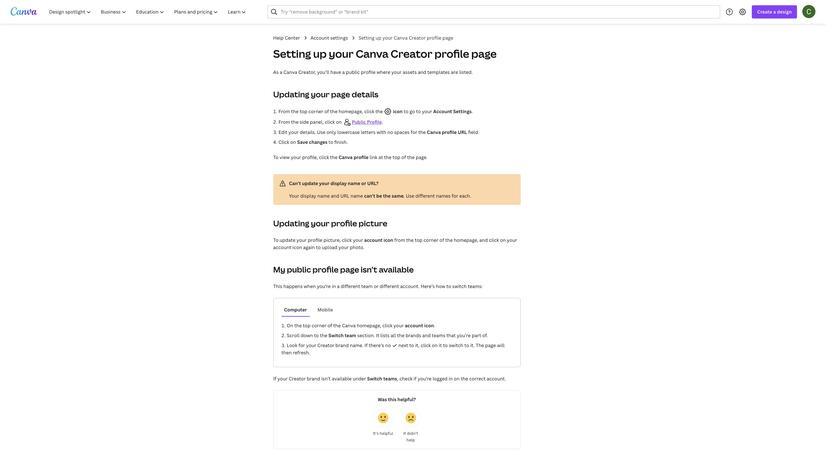 Task type: locate. For each thing, give the bounding box(es) containing it.
brand left name.
[[336, 342, 349, 349]]

to right go
[[417, 108, 421, 115]]

1 horizontal spatial in
[[449, 376, 453, 382]]

of
[[325, 108, 329, 115], [402, 154, 407, 160], [440, 237, 445, 243], [328, 323, 333, 329]]

2 horizontal spatial for
[[452, 193, 459, 199]]

0 horizontal spatial account
[[274, 244, 292, 251]]

top
[[300, 108, 308, 115], [393, 154, 401, 160], [415, 237, 423, 243], [303, 323, 311, 329]]

1 vertical spatial corner
[[424, 237, 439, 243]]

to for to view your profile, click the
[[274, 154, 279, 160]]

0 vertical spatial use
[[317, 129, 326, 135]]

changes
[[309, 139, 328, 145]]

top up down
[[303, 323, 311, 329]]

0 horizontal spatial brand
[[307, 376, 320, 382]]

you're right that on the bottom of page
[[457, 332, 471, 339]]

icon
[[392, 108, 403, 115], [384, 237, 394, 243], [293, 244, 302, 251], [425, 323, 434, 329]]

account up brands
[[405, 323, 424, 329]]

for up refresh. at bottom
[[299, 342, 305, 349]]

go
[[410, 108, 415, 115]]

0 horizontal spatial update
[[280, 237, 296, 243]]

brand down refresh. at bottom
[[307, 376, 320, 382]]

1 horizontal spatial update
[[302, 180, 318, 187]]

1 updating from the top
[[274, 89, 310, 100]]

to right down
[[314, 332, 319, 339]]

in down the my public profile page isn't available
[[332, 283, 336, 290]]

team up name.
[[345, 332, 357, 339]]

1 vertical spatial use
[[406, 193, 415, 199]]

1 vertical spatial if
[[274, 376, 277, 382]]

1 vertical spatial update
[[280, 237, 296, 243]]

your
[[383, 35, 393, 41], [329, 47, 354, 61], [392, 69, 402, 75], [311, 89, 330, 100], [422, 108, 433, 115], [289, 129, 299, 135], [291, 154, 301, 160], [319, 180, 330, 187], [311, 218, 330, 229], [297, 237, 307, 243], [353, 237, 364, 243], [507, 237, 518, 243], [339, 244, 349, 251], [394, 323, 404, 329], [306, 342, 317, 349], [278, 376, 288, 382]]

to down "only"
[[329, 139, 334, 145]]

you're right if
[[418, 376, 432, 382]]

corner inside from the top corner of the homepage, and click on your account icon again to upload your photo.
[[424, 237, 439, 243]]

switch
[[329, 332, 344, 339], [368, 376, 383, 382]]

0 vertical spatial account
[[365, 237, 383, 243]]

no down the scroll down to the switch team section. it lists all the brands and teams that you're part of. on the bottom
[[386, 342, 391, 349]]

corner up panel,
[[309, 108, 324, 115]]

updating
[[274, 89, 310, 100], [274, 218, 310, 229]]

view
[[280, 154, 290, 160]]

switch up look for your creator brand name. if there's no
[[329, 332, 344, 339]]

isn't for page
[[361, 264, 378, 275]]

updating down as
[[274, 89, 310, 100]]

1 horizontal spatial if
[[365, 342, 368, 349]]

up
[[376, 35, 382, 41], [314, 47, 327, 61]]

teams left check at the left of the page
[[384, 376, 398, 382]]

1 horizontal spatial or
[[374, 283, 379, 290]]

account.
[[401, 283, 420, 290], [487, 376, 507, 382]]

design
[[778, 9, 793, 15]]

no for with
[[388, 129, 394, 135]]

0 vertical spatial account
[[311, 35, 330, 41]]

0 vertical spatial if
[[365, 342, 368, 349]]

it,
[[416, 342, 420, 349]]

public profile
[[352, 119, 382, 125]]

a left design in the top right of the page
[[774, 9, 777, 15]]

to left go
[[404, 108, 409, 115]]

use left "only"
[[317, 129, 326, 135]]

you're
[[317, 283, 331, 290], [457, 332, 471, 339], [418, 376, 432, 382]]

0 horizontal spatial for
[[299, 342, 305, 349]]

scroll
[[287, 332, 300, 339]]

1 vertical spatial you're
[[457, 332, 471, 339]]

no for there's
[[386, 342, 391, 349]]

0 horizontal spatial or
[[362, 180, 367, 187]]

computer button
[[282, 304, 310, 316]]

your
[[289, 193, 299, 199]]

0 vertical spatial to
[[274, 154, 279, 160]]

2 vertical spatial corner
[[312, 323, 327, 329]]

update up "my"
[[280, 237, 296, 243]]

0 horizontal spatial you're
[[317, 283, 331, 290]]

it
[[439, 342, 442, 349]]

0 vertical spatial updating
[[274, 89, 310, 100]]

2 updating from the top
[[274, 218, 310, 229]]

name
[[348, 180, 361, 187], [318, 193, 330, 199], [351, 193, 363, 199]]

1 vertical spatial from
[[279, 119, 290, 125]]

0 horizontal spatial it
[[376, 332, 380, 339]]

homepage, for click
[[339, 108, 364, 115]]

updating down the your
[[274, 218, 310, 229]]

0 horizontal spatial use
[[317, 129, 326, 135]]

account down picture
[[365, 237, 383, 243]]

.
[[472, 108, 473, 115], [382, 119, 383, 125], [404, 193, 405, 199], [434, 323, 436, 329]]

to
[[404, 108, 409, 115], [417, 108, 421, 115], [329, 139, 334, 145], [316, 244, 321, 251], [447, 283, 452, 290], [314, 332, 319, 339], [410, 342, 414, 349], [444, 342, 448, 349], [465, 342, 470, 349]]

can't
[[289, 180, 301, 187]]

1 vertical spatial url
[[341, 193, 350, 199]]

0 vertical spatial update
[[302, 180, 318, 187]]

1 vertical spatial switch
[[449, 342, 464, 349]]

homepage,
[[339, 108, 364, 115], [454, 237, 479, 243], [357, 323, 382, 329]]

create a design button
[[753, 5, 798, 18]]

brand
[[336, 342, 349, 349], [307, 376, 320, 382]]

in
[[332, 283, 336, 290], [449, 376, 453, 382]]

switch left teams:
[[453, 283, 467, 290]]

the
[[291, 108, 299, 115], [330, 108, 338, 115], [376, 108, 383, 115], [291, 119, 299, 125], [419, 129, 426, 135], [331, 154, 338, 160], [385, 154, 392, 160], [408, 154, 415, 160], [384, 193, 391, 199], [407, 237, 414, 243], [446, 237, 453, 243], [295, 323, 302, 329], [334, 323, 341, 329], [320, 332, 328, 339], [397, 332, 405, 339], [461, 376, 469, 382]]

0 horizontal spatial teams
[[384, 376, 398, 382]]

it's
[[373, 431, 379, 436]]

0 horizontal spatial public
[[287, 264, 311, 275]]

update
[[302, 180, 318, 187], [280, 237, 296, 243]]

spaces
[[395, 129, 410, 135]]

account
[[311, 35, 330, 41], [434, 108, 453, 115]]

1 vertical spatial setting
[[274, 47, 311, 61]]

be
[[377, 193, 382, 199]]

0 vertical spatial url
[[458, 129, 468, 135]]

team down the my public profile page isn't available
[[362, 283, 373, 290]]

name left can't
[[351, 193, 363, 199]]

to left view
[[274, 154, 279, 160]]

switch inside next to it, click on it to switch to it. the page will then refresh.
[[449, 342, 464, 349]]

account. left here's
[[401, 283, 420, 290]]

to up "my"
[[274, 237, 279, 243]]

public right the have
[[346, 69, 360, 75]]

account. right 'correct' at the right bottom of page
[[487, 376, 507, 382]]

it left didn't
[[404, 431, 406, 436]]

0 vertical spatial corner
[[309, 108, 324, 115]]

url
[[458, 129, 468, 135], [341, 193, 350, 199]]

0 vertical spatial display
[[331, 180, 347, 187]]

available left "under"
[[332, 376, 352, 382]]

1 horizontal spatial account
[[365, 237, 383, 243]]

2 to from the top
[[274, 237, 279, 243]]

1 vertical spatial account
[[274, 244, 292, 251]]

0 horizontal spatial account
[[311, 35, 330, 41]]

0 vertical spatial available
[[379, 264, 414, 275]]

0 vertical spatial account.
[[401, 283, 420, 290]]

to right it
[[444, 342, 448, 349]]

in right logged
[[449, 376, 453, 382]]

1 horizontal spatial teams
[[432, 332, 446, 339]]

account inside from the top corner of the homepage, and click on your account icon again to upload your photo.
[[274, 244, 292, 251]]

each.
[[460, 193, 472, 199]]

2 vertical spatial for
[[299, 342, 305, 349]]

1 horizontal spatial setting
[[359, 35, 375, 41]]

corner up down
[[312, 323, 327, 329]]

1 vertical spatial teams
[[384, 376, 398, 382]]

0 vertical spatial setting
[[359, 35, 375, 41]]

different
[[416, 193, 435, 199], [341, 283, 361, 290], [380, 283, 400, 290]]

as a canva creator, you'll have a public profile where your assets and templates are listed.
[[274, 69, 473, 75]]

1 horizontal spatial available
[[379, 264, 414, 275]]

top up the side
[[300, 108, 308, 115]]

top level navigation element
[[45, 5, 252, 18]]

at
[[379, 154, 383, 160]]

of inside from the top corner of the homepage, and click on your account icon again to upload your photo.
[[440, 237, 445, 243]]

look for your creator brand name. if there's no
[[287, 342, 393, 349]]

can't
[[364, 193, 376, 199]]

0 vertical spatial homepage,
[[339, 108, 364, 115]]

page
[[443, 35, 454, 41], [472, 47, 497, 61], [331, 89, 350, 100], [341, 264, 360, 275], [486, 342, 496, 349]]

this
[[388, 396, 397, 403]]

0 horizontal spatial isn't
[[322, 376, 331, 382]]

top for homepage,
[[303, 323, 311, 329]]

if your creator brand isn't available under switch teams , check if you're logged in on the correct account.
[[274, 376, 507, 382]]

public
[[346, 69, 360, 75], [287, 264, 311, 275]]

details.
[[300, 129, 316, 135]]

here's
[[421, 283, 435, 290]]

update right can't
[[302, 180, 318, 187]]

display down to view your profile, click the canva profile link at the top of the page.
[[331, 180, 347, 187]]

0 vertical spatial you're
[[317, 283, 331, 290]]

url down can't update your display name or url?
[[341, 193, 350, 199]]

0 horizontal spatial team
[[345, 332, 357, 339]]

account up "my"
[[274, 244, 292, 251]]

next to it, click on it to switch to it. the page will then refresh.
[[282, 342, 505, 356]]

use
[[317, 129, 326, 135], [406, 193, 415, 199]]

setting right settings
[[359, 35, 375, 41]]

1 vertical spatial account.
[[487, 376, 507, 382]]

teams up it
[[432, 332, 446, 339]]

0 horizontal spatial url
[[341, 193, 350, 199]]

to right again
[[316, 244, 321, 251]]

switch right "under"
[[368, 376, 383, 382]]

display right the your
[[301, 193, 317, 199]]

0 vertical spatial public
[[346, 69, 360, 75]]

creator,
[[299, 69, 316, 75]]

1 vertical spatial or
[[374, 283, 379, 290]]

1 horizontal spatial public
[[346, 69, 360, 75]]

isn't for brand
[[322, 376, 331, 382]]

save
[[297, 139, 308, 145]]

assets
[[403, 69, 417, 75]]

from
[[279, 108, 290, 115], [279, 119, 290, 125]]

available up this happens when you're in a different team or different account. here's how to switch teams:
[[379, 264, 414, 275]]

or
[[362, 180, 367, 187], [374, 283, 379, 290]]

0 vertical spatial up
[[376, 35, 382, 41]]

canva
[[394, 35, 408, 41], [356, 47, 389, 61], [284, 69, 298, 75], [427, 129, 441, 135], [339, 154, 353, 160], [342, 323, 356, 329]]

0 vertical spatial from
[[279, 108, 290, 115]]

🙂 image
[[378, 413, 389, 424]]

you're right when
[[317, 283, 331, 290]]

setting down center at the top left
[[274, 47, 311, 61]]

1 vertical spatial to
[[274, 237, 279, 243]]

logged
[[433, 376, 448, 382]]

0 vertical spatial no
[[388, 129, 394, 135]]

updating your profile picture
[[274, 218, 388, 229]]

of for homepage,
[[328, 323, 333, 329]]

it
[[376, 332, 380, 339], [404, 431, 406, 436]]

profile
[[427, 35, 442, 41], [435, 47, 470, 61], [361, 69, 376, 75], [442, 129, 457, 135], [354, 154, 369, 160], [331, 218, 357, 229], [308, 237, 323, 243], [313, 264, 339, 275]]

1 vertical spatial available
[[332, 376, 352, 382]]

url left field.
[[458, 129, 468, 135]]

switch down that on the bottom of page
[[449, 342, 464, 349]]

help
[[407, 437, 415, 443]]

homepage, for and
[[454, 237, 479, 243]]

1 horizontal spatial it
[[404, 431, 406, 436]]

for left each. at the right of page
[[452, 193, 459, 199]]

to view your profile, click the canva profile link at the top of the page.
[[274, 154, 428, 160]]

from the top corner of the homepage, click the
[[279, 108, 384, 115]]

top right from
[[415, 237, 423, 243]]

it left lists
[[376, 332, 380, 339]]

1 vertical spatial updating
[[274, 218, 310, 229]]

public profile link
[[352, 119, 382, 125]]

0 vertical spatial in
[[332, 283, 336, 290]]

use right same on the left of page
[[406, 193, 415, 199]]

icon inside from the top corner of the homepage, and click on your account icon again to upload your photo.
[[293, 244, 302, 251]]

0 horizontal spatial if
[[274, 376, 277, 382]]

didn't
[[407, 431, 419, 436]]

0 vertical spatial it
[[376, 332, 380, 339]]

down
[[301, 332, 313, 339]]

click on save changes to finish.
[[279, 139, 348, 145]]

homepage, inside from the top corner of the homepage, and click on your account icon again to upload your photo.
[[454, 237, 479, 243]]

no right with
[[388, 129, 394, 135]]

1 to from the top
[[274, 154, 279, 160]]

1 horizontal spatial you're
[[418, 376, 432, 382]]

available
[[379, 264, 414, 275], [332, 376, 352, 382]]

1 horizontal spatial brand
[[336, 342, 349, 349]]

from the top corner of the homepage, and click on your account icon again to upload your photo.
[[274, 237, 518, 251]]

1 vertical spatial account
[[434, 108, 453, 115]]

section.
[[358, 332, 375, 339]]

account
[[365, 237, 383, 243], [274, 244, 292, 251], [405, 323, 424, 329]]

0 horizontal spatial account.
[[401, 283, 420, 290]]

1 vertical spatial up
[[314, 47, 327, 61]]

1 vertical spatial isn't
[[322, 376, 331, 382]]

public up happens on the bottom left of page
[[287, 264, 311, 275]]

edit your details. use only lowercase letters with no spaces for the canva profile url field.
[[279, 129, 480, 135]]

1 vertical spatial no
[[386, 342, 391, 349]]

corner right from
[[424, 237, 439, 243]]

2 from from the top
[[279, 119, 290, 125]]

to for to update your profile picture, click your
[[274, 237, 279, 243]]

top for click
[[300, 108, 308, 115]]

a right as
[[280, 69, 283, 75]]

0 vertical spatial for
[[411, 129, 418, 135]]

1 vertical spatial for
[[452, 193, 459, 199]]

top inside from the top corner of the homepage, and click on your account icon again to upload your photo.
[[415, 237, 423, 243]]

1 from from the top
[[279, 108, 290, 115]]

0 vertical spatial or
[[362, 180, 367, 187]]

1 horizontal spatial up
[[376, 35, 382, 41]]

1 horizontal spatial account
[[434, 108, 453, 115]]

when
[[304, 283, 316, 290]]

edit
[[279, 129, 288, 135]]

1 vertical spatial team
[[345, 332, 357, 339]]

corner
[[309, 108, 324, 115], [424, 237, 439, 243], [312, 323, 327, 329]]

update for to
[[280, 237, 296, 243]]

1 vertical spatial public
[[287, 264, 311, 275]]

for right spaces on the left top
[[411, 129, 418, 135]]



Task type: describe. For each thing, give the bounding box(es) containing it.
to update your profile picture, click your account icon
[[274, 237, 394, 243]]

1 horizontal spatial switch
[[368, 376, 383, 382]]

account settings
[[311, 35, 348, 41]]

0 vertical spatial brand
[[336, 342, 349, 349]]

1 horizontal spatial use
[[406, 193, 415, 199]]

😔 image
[[406, 413, 416, 424]]

are
[[451, 69, 459, 75]]

1 horizontal spatial display
[[331, 180, 347, 187]]

happens
[[284, 283, 303, 290]]

picture,
[[324, 237, 341, 243]]

1 vertical spatial setting up your canva creator profile page
[[274, 47, 497, 61]]

next
[[399, 342, 409, 349]]

setting up your canva creator profile page link
[[359, 34, 454, 42]]

helpful?
[[398, 396, 416, 403]]

0 vertical spatial setting up your canva creator profile page
[[359, 35, 454, 41]]

the
[[476, 342, 485, 349]]

christina overa image
[[803, 5, 816, 18]]

0 horizontal spatial setting
[[274, 47, 311, 61]]

0 horizontal spatial display
[[301, 193, 317, 199]]

from
[[395, 237, 406, 243]]

name left "url?"
[[348, 180, 361, 187]]

2 horizontal spatial you're
[[457, 332, 471, 339]]

to left it.
[[465, 342, 470, 349]]

check
[[400, 376, 413, 382]]

teams:
[[468, 283, 483, 290]]

1 horizontal spatial team
[[362, 283, 373, 290]]

from for from the side panel, click on
[[279, 119, 290, 125]]

help
[[274, 35, 284, 41]]

with
[[377, 129, 387, 135]]

help center link
[[274, 34, 300, 42]]

was this helpful?
[[378, 396, 416, 403]]

1 horizontal spatial different
[[380, 283, 400, 290]]

2 vertical spatial homepage,
[[357, 323, 382, 329]]

lists
[[381, 332, 390, 339]]

public
[[352, 119, 366, 125]]

this happens when you're in a different team or different account. here's how to switch teams:
[[274, 283, 483, 290]]

profile
[[367, 119, 382, 125]]

under
[[353, 376, 366, 382]]

to right 'how'
[[447, 283, 452, 290]]

a right the have
[[343, 69, 345, 75]]

this
[[274, 283, 283, 290]]

of.
[[483, 332, 488, 339]]

0 vertical spatial switch
[[329, 332, 344, 339]]

Try "remove background" or "brand kit" search field
[[281, 6, 717, 18]]

click
[[279, 139, 290, 145]]

settings
[[454, 108, 472, 115]]

how
[[436, 283, 446, 290]]

0 horizontal spatial different
[[341, 283, 361, 290]]

can't update your display name or url?
[[289, 180, 379, 187]]

on inside next to it, click on it to switch to it. the page will then refresh.
[[432, 342, 438, 349]]

available for brand
[[332, 376, 352, 382]]

letters
[[361, 129, 376, 135]]

updating for updating your page details
[[274, 89, 310, 100]]

2 horizontal spatial different
[[416, 193, 435, 199]]

2 horizontal spatial account
[[405, 323, 424, 329]]

it's helpful
[[373, 431, 394, 436]]

to inside from the top corner of the homepage, and click on your account icon again to upload your photo.
[[316, 244, 321, 251]]

and inside from the top corner of the homepage, and click on your account icon again to upload your photo.
[[480, 237, 488, 243]]

available for page
[[379, 264, 414, 275]]

mobile
[[318, 307, 333, 313]]

listed.
[[460, 69, 473, 75]]

update for can't
[[302, 180, 318, 187]]

name down can't update your display name or url?
[[318, 193, 330, 199]]

mobile button
[[315, 304, 336, 316]]

to left it,
[[410, 342, 414, 349]]

0 horizontal spatial in
[[332, 283, 336, 290]]

photo.
[[350, 244, 365, 251]]

create
[[758, 9, 773, 15]]

will
[[498, 342, 505, 349]]

templates
[[428, 69, 450, 75]]

,
[[398, 376, 399, 382]]

computer
[[284, 307, 307, 313]]

to go to your account settings .
[[403, 108, 473, 115]]

as
[[274, 69, 279, 75]]

a inside dropdown button
[[774, 9, 777, 15]]

picture
[[359, 218, 388, 229]]

scroll down to the switch team section. it lists all the brands and teams that you're part of.
[[287, 332, 488, 339]]

1 vertical spatial brand
[[307, 376, 320, 382]]

it didn't help
[[404, 431, 419, 443]]

refresh.
[[293, 350, 310, 356]]

top right at
[[393, 154, 401, 160]]

0 vertical spatial teams
[[432, 332, 446, 339]]

a down the my public profile page isn't available
[[337, 283, 340, 290]]

corner for from
[[309, 108, 324, 115]]

all
[[391, 332, 396, 339]]

from for from the top corner of the homepage, click the
[[279, 108, 290, 115]]

page inside next to it, click on it to switch to it. the page will then refresh.
[[486, 342, 496, 349]]

settings
[[331, 35, 348, 41]]

2 vertical spatial you're
[[418, 376, 432, 382]]

updating for updating your profile picture
[[274, 218, 310, 229]]

if
[[414, 376, 417, 382]]

click inside next to it, click on it to switch to it. the page will then refresh.
[[421, 342, 431, 349]]

helpful
[[380, 431, 394, 436]]

click inside from the top corner of the homepage, and click on your account icon again to upload your photo.
[[489, 237, 500, 243]]

corner for on
[[312, 323, 327, 329]]

same
[[392, 193, 404, 199]]

0 vertical spatial switch
[[453, 283, 467, 290]]

center
[[285, 35, 300, 41]]

1 vertical spatial in
[[449, 376, 453, 382]]

on inside from the top corner of the homepage, and click on your account icon again to upload your photo.
[[501, 237, 506, 243]]

from the side panel, click on
[[279, 119, 343, 125]]

corner for from
[[424, 237, 439, 243]]

it inside 'it didn't help'
[[404, 431, 406, 436]]

again
[[303, 244, 315, 251]]

was
[[378, 396, 387, 403]]

then
[[282, 350, 292, 356]]

it.
[[471, 342, 475, 349]]

part
[[472, 332, 482, 339]]

look
[[287, 342, 298, 349]]

details
[[352, 89, 379, 100]]

lowercase
[[338, 129, 360, 135]]

on
[[287, 323, 294, 329]]

your display name and url name can't be the same . use different names for each.
[[289, 193, 472, 199]]

create a design
[[758, 9, 793, 15]]

creator inside setting up your canva creator profile page link
[[409, 35, 426, 41]]

of for click
[[325, 108, 329, 115]]

help center
[[274, 35, 300, 41]]

there's
[[369, 342, 385, 349]]

1 horizontal spatial account.
[[487, 376, 507, 382]]

side
[[300, 119, 309, 125]]

top for and
[[415, 237, 423, 243]]

0 horizontal spatial up
[[314, 47, 327, 61]]

link
[[370, 154, 378, 160]]

1 horizontal spatial for
[[411, 129, 418, 135]]

you'll
[[318, 69, 330, 75]]

of for and
[[440, 237, 445, 243]]

url?
[[368, 180, 379, 187]]

correct
[[470, 376, 486, 382]]

page.
[[416, 154, 428, 160]]

brands
[[406, 332, 422, 339]]

profile,
[[302, 154, 318, 160]]

account settings link
[[311, 34, 348, 42]]

on the top corner of the canva homepage, click your account icon .
[[287, 323, 436, 329]]

that
[[447, 332, 456, 339]]

my
[[274, 264, 286, 275]]

only
[[327, 129, 337, 135]]



Task type: vqa. For each thing, say whether or not it's contained in the screenshot.
check
yes



